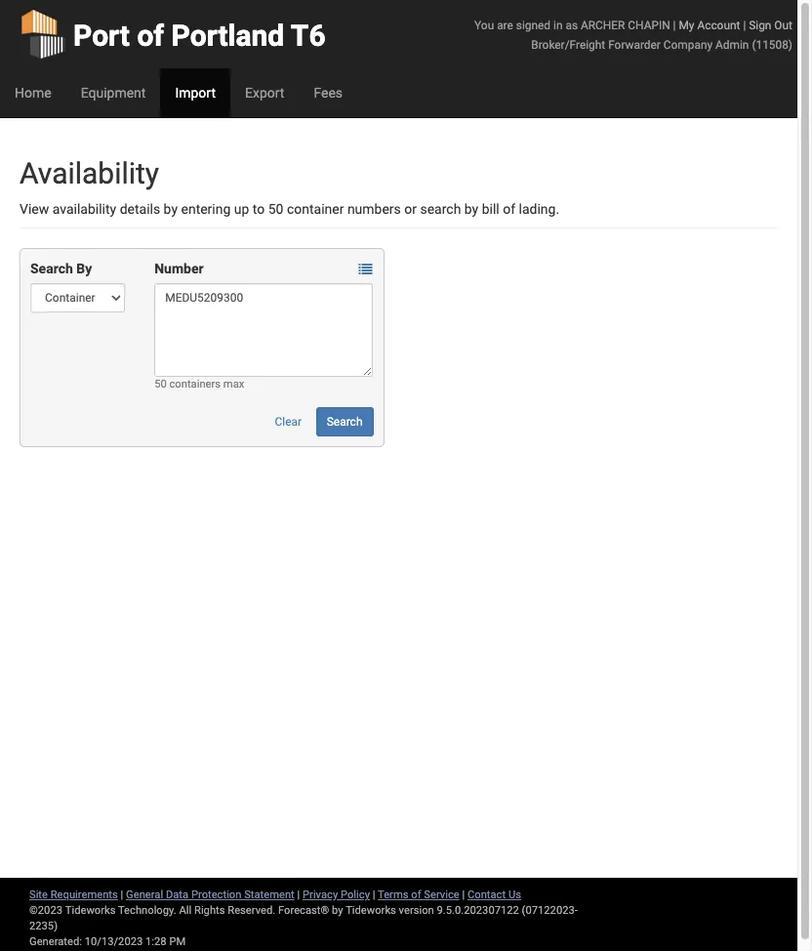 Task type: locate. For each thing, give the bounding box(es) containing it.
1 horizontal spatial 50
[[268, 201, 284, 217]]

number
[[155, 261, 204, 277]]

contact us link
[[468, 889, 522, 902]]

export
[[245, 85, 285, 101]]

containers
[[170, 378, 221, 391]]

of
[[137, 19, 164, 53], [503, 201, 516, 217], [412, 889, 422, 902]]

50 containers max
[[155, 378, 245, 391]]

pm
[[169, 936, 186, 949]]

protection
[[191, 889, 242, 902]]

by left bill
[[465, 201, 479, 217]]

2 horizontal spatial by
[[465, 201, 479, 217]]

0 horizontal spatial 50
[[155, 378, 167, 391]]

of inside site requirements | general data protection statement | privacy policy | terms of service | contact us ©2023 tideworks technology. all rights reserved.
[[412, 889, 422, 902]]

clear button
[[264, 407, 313, 437]]

0 vertical spatial of
[[137, 19, 164, 53]]

version
[[399, 905, 435, 917]]

contact
[[468, 889, 506, 902]]

are
[[497, 19, 514, 32]]

home
[[15, 85, 51, 101]]

forwarder
[[609, 38, 661, 52]]

data
[[166, 889, 189, 902]]

0 horizontal spatial search
[[30, 261, 73, 277]]

availability
[[20, 156, 159, 191]]

show list image
[[359, 263, 373, 277]]

Number text field
[[155, 283, 374, 377]]

by inside forecast® by tideworks version 9.5.0.202307122 (07122023- 2235) generated: 10/13/2023 1:28 pm
[[332, 905, 344, 917]]

2 vertical spatial of
[[412, 889, 422, 902]]

by
[[76, 261, 92, 277]]

bill
[[482, 201, 500, 217]]

1 horizontal spatial by
[[332, 905, 344, 917]]

you
[[475, 19, 495, 32]]

site requirements | general data protection statement | privacy policy | terms of service | contact us ©2023 tideworks technology. all rights reserved.
[[29, 889, 522, 917]]

my account link
[[679, 19, 741, 32]]

fees
[[314, 85, 343, 101]]

reserved.
[[228, 905, 276, 917]]

0 vertical spatial 50
[[268, 201, 284, 217]]

50
[[268, 201, 284, 217], [155, 378, 167, 391]]

| up tideworks
[[373, 889, 376, 902]]

of right bill
[[503, 201, 516, 217]]

(07122023-
[[522, 905, 578, 917]]

all
[[179, 905, 192, 917]]

forecast® by tideworks version 9.5.0.202307122 (07122023- 2235) generated: 10/13/2023 1:28 pm
[[29, 905, 578, 949]]

account
[[698, 19, 741, 32]]

search for search by
[[30, 261, 73, 277]]

site requirements link
[[29, 889, 118, 902]]

home button
[[0, 68, 66, 117]]

by right details
[[164, 201, 178, 217]]

search
[[30, 261, 73, 277], [327, 415, 363, 429]]

0 vertical spatial search
[[30, 261, 73, 277]]

broker/freight
[[532, 38, 606, 52]]

port
[[73, 19, 130, 53]]

clear
[[275, 415, 302, 429]]

by
[[164, 201, 178, 217], [465, 201, 479, 217], [332, 905, 344, 917]]

50 right to
[[268, 201, 284, 217]]

|
[[674, 19, 677, 32], [744, 19, 747, 32], [121, 889, 123, 902], [298, 889, 300, 902], [373, 889, 376, 902], [463, 889, 465, 902]]

terms of service link
[[378, 889, 460, 902]]

generated:
[[29, 936, 82, 949]]

search button
[[316, 407, 374, 437]]

of up version
[[412, 889, 422, 902]]

1 horizontal spatial of
[[412, 889, 422, 902]]

availability
[[52, 201, 116, 217]]

search right the clear
[[327, 415, 363, 429]]

general data protection statement link
[[126, 889, 295, 902]]

technology.
[[118, 905, 177, 917]]

1 horizontal spatial search
[[327, 415, 363, 429]]

50 left containers
[[155, 378, 167, 391]]

0 horizontal spatial of
[[137, 19, 164, 53]]

of right the port
[[137, 19, 164, 53]]

2 horizontal spatial of
[[503, 201, 516, 217]]

privacy policy link
[[303, 889, 370, 902]]

search left by
[[30, 261, 73, 277]]

1 vertical spatial 50
[[155, 378, 167, 391]]

1 vertical spatial search
[[327, 415, 363, 429]]

import
[[175, 85, 216, 101]]

requirements
[[51, 889, 118, 902]]

search inside search button
[[327, 415, 363, 429]]

port of portland t6
[[73, 19, 326, 53]]

1 vertical spatial of
[[503, 201, 516, 217]]

©2023 tideworks
[[29, 905, 116, 917]]

privacy
[[303, 889, 338, 902]]

by down 'privacy policy' link at the bottom of page
[[332, 905, 344, 917]]

forecast®
[[278, 905, 330, 917]]

max
[[224, 378, 245, 391]]

sign
[[750, 19, 772, 32]]

as
[[566, 19, 578, 32]]

container
[[287, 201, 344, 217]]



Task type: vqa. For each thing, say whether or not it's contained in the screenshot.
rightmost Search
yes



Task type: describe. For each thing, give the bounding box(es) containing it.
equipment button
[[66, 68, 161, 117]]

view
[[20, 201, 49, 217]]

numbers
[[348, 201, 401, 217]]

statement
[[244, 889, 295, 902]]

lading.
[[519, 201, 560, 217]]

us
[[509, 889, 522, 902]]

export button
[[231, 68, 299, 117]]

| up forecast®
[[298, 889, 300, 902]]

port of portland t6 link
[[20, 0, 326, 68]]

t6
[[291, 19, 326, 53]]

| left my
[[674, 19, 677, 32]]

search by
[[30, 261, 92, 277]]

10/13/2023
[[85, 936, 143, 949]]

0 horizontal spatial by
[[164, 201, 178, 217]]

site
[[29, 889, 48, 902]]

you are signed in as archer chapin | my account | sign out broker/freight forwarder company admin (11508)
[[475, 19, 793, 52]]

9.5.0.202307122
[[437, 905, 520, 917]]

terms
[[378, 889, 409, 902]]

| left general
[[121, 889, 123, 902]]

(11508)
[[753, 38, 793, 52]]

service
[[424, 889, 460, 902]]

policy
[[341, 889, 370, 902]]

portland
[[172, 19, 285, 53]]

search for search
[[327, 415, 363, 429]]

fees button
[[299, 68, 358, 117]]

chapin
[[629, 19, 671, 32]]

sign out link
[[750, 19, 793, 32]]

2235)
[[29, 920, 58, 933]]

up
[[234, 201, 250, 217]]

entering
[[181, 201, 231, 217]]

archer
[[581, 19, 626, 32]]

import button
[[161, 68, 231, 117]]

| up 9.5.0.202307122
[[463, 889, 465, 902]]

my
[[679, 19, 695, 32]]

or
[[405, 201, 417, 217]]

search
[[421, 201, 462, 217]]

equipment
[[81, 85, 146, 101]]

in
[[554, 19, 563, 32]]

rights
[[194, 905, 225, 917]]

out
[[775, 19, 793, 32]]

signed
[[517, 19, 551, 32]]

details
[[120, 201, 160, 217]]

general
[[126, 889, 163, 902]]

admin
[[716, 38, 750, 52]]

tideworks
[[346, 905, 397, 917]]

company
[[664, 38, 713, 52]]

view availability details by entering up to 50 container numbers or search by bill of lading.
[[20, 201, 560, 217]]

to
[[253, 201, 265, 217]]

| left sign
[[744, 19, 747, 32]]

1:28
[[146, 936, 167, 949]]



